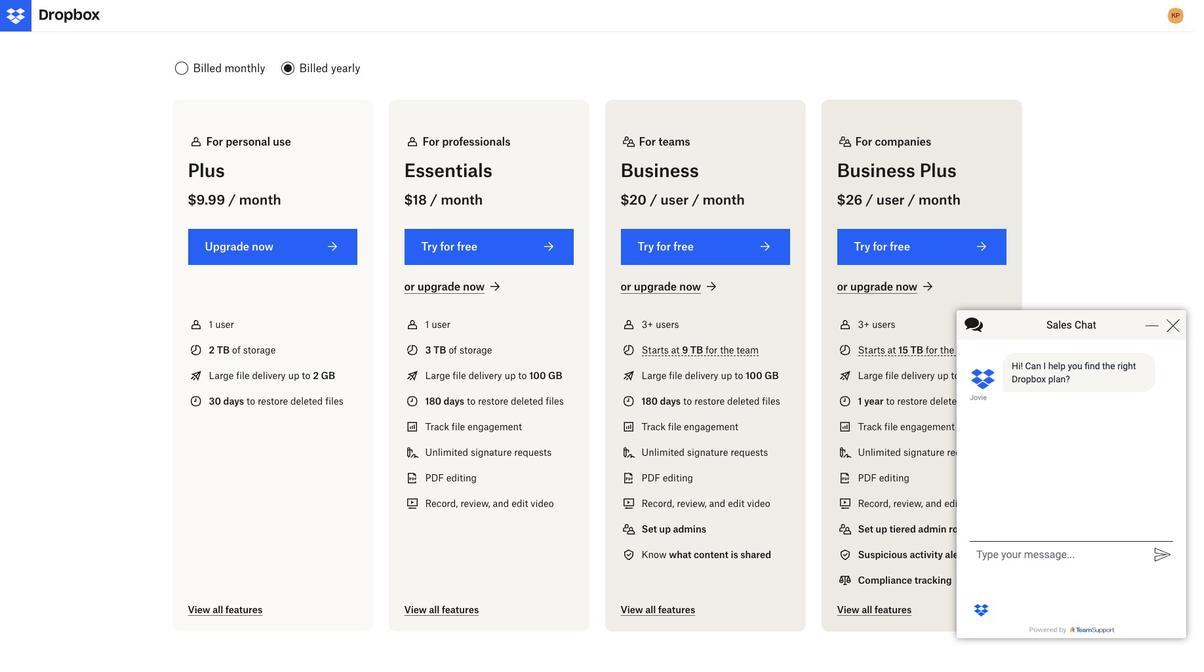 Task type: vqa. For each thing, say whether or not it's contained in the screenshot.
top help
no



Task type: locate. For each thing, give the bounding box(es) containing it.
2 starts from the left
[[858, 344, 886, 355]]

1 horizontal spatial signature
[[687, 447, 728, 458]]

0 horizontal spatial 100
[[530, 370, 546, 381]]

0 horizontal spatial try
[[422, 240, 438, 253]]

4 all from the left
[[862, 604, 873, 615]]

1 vertical spatial 2
[[313, 370, 319, 381]]

for left companies
[[856, 135, 873, 148]]

2 up 30 days to restore deleted files
[[313, 370, 319, 381]]

1 horizontal spatial 3+ users
[[858, 319, 896, 330]]

for professionals
[[423, 135, 511, 148]]

2 horizontal spatial pdf editing
[[858, 472, 910, 483]]

3 or from the left
[[837, 280, 848, 293]]

3 tb from the left
[[691, 344, 703, 355]]

2 horizontal spatial days
[[660, 395, 681, 407]]

2 pdf from the left
[[642, 472, 661, 483]]

record, for essentials
[[425, 498, 458, 509]]

2 set from the left
[[858, 523, 874, 535]]

days down 'starts at 9 tb for the team'
[[660, 395, 681, 407]]

tb
[[217, 344, 230, 355], [434, 344, 446, 355], [691, 344, 703, 355], [911, 344, 924, 355]]

2 horizontal spatial free
[[890, 240, 911, 253]]

0 horizontal spatial billed
[[193, 62, 222, 75]]

large up the 30
[[209, 370, 234, 381]]

try for free link down $20 / user / month
[[621, 229, 790, 265]]

4 large from the left
[[858, 370, 883, 381]]

1 horizontal spatial business
[[837, 160, 916, 181]]

1 or upgrade now from the left
[[404, 280, 485, 293]]

1 record, review, and edit video from the left
[[425, 498, 554, 509]]

large
[[209, 370, 234, 381], [425, 370, 450, 381], [642, 370, 667, 381], [858, 370, 883, 381]]

3 engagement from the left
[[901, 421, 955, 432]]

large file delivery up to 100 gb down 3 tb of storage
[[425, 370, 563, 381]]

1 free from the left
[[457, 240, 478, 253]]

track for essentials
[[425, 421, 449, 432]]

large file delivery up to 100 gb for essentials
[[425, 370, 563, 381]]

1 left year
[[858, 395, 862, 407]]

editing for business
[[663, 472, 694, 483]]

1 unlimited signature requests from the left
[[425, 447, 552, 458]]

now inside upgrade now link
[[252, 240, 274, 253]]

2 horizontal spatial track
[[858, 421, 882, 432]]

2 try from the left
[[638, 240, 654, 253]]

3+ for business
[[642, 319, 653, 330]]

1 for 3 tb
[[425, 319, 429, 330]]

1 user for 3
[[425, 319, 451, 330]]

1 horizontal spatial the
[[941, 344, 955, 355]]

view all features link for essentials
[[404, 604, 479, 616]]

1 view all features link from the left
[[188, 604, 263, 616]]

now up 9
[[680, 280, 701, 293]]

0 horizontal spatial 180
[[425, 395, 442, 407]]

0 horizontal spatial free
[[457, 240, 478, 253]]

1 horizontal spatial record, review, and edit video
[[642, 498, 771, 509]]

signature
[[471, 447, 512, 458], [687, 447, 728, 458], [904, 447, 945, 458]]

at left 15
[[888, 344, 896, 355]]

0 horizontal spatial signature
[[471, 447, 512, 458]]

2 horizontal spatial try for free
[[855, 240, 911, 253]]

1 horizontal spatial pdf editing
[[642, 472, 694, 483]]

business
[[621, 160, 699, 181], [837, 160, 916, 181]]

0 horizontal spatial unlimited signature requests
[[425, 447, 552, 458]]

unlimited
[[425, 447, 468, 458], [642, 447, 685, 458], [858, 447, 901, 458]]

starts
[[642, 344, 669, 355], [858, 344, 886, 355]]

3 restore from the left
[[695, 395, 725, 407]]

and for essentials
[[493, 498, 509, 509]]

use
[[273, 135, 291, 148]]

for
[[440, 240, 455, 253], [657, 240, 671, 253], [873, 240, 888, 253], [706, 344, 718, 355], [926, 344, 938, 355]]

edit for business plus
[[945, 498, 961, 509]]

3 record, from the left
[[858, 498, 891, 509]]

2 view all features link from the left
[[404, 604, 479, 616]]

0 horizontal spatial or upgrade now
[[404, 280, 485, 293]]

2 track from the left
[[642, 421, 666, 432]]

or upgrade now for business
[[621, 280, 701, 293]]

starts left 9
[[642, 344, 669, 355]]

0 horizontal spatial pdf
[[425, 472, 444, 483]]

1 horizontal spatial 1 user
[[425, 319, 451, 330]]

2 180 from the left
[[642, 395, 658, 407]]

1 requests from the left
[[514, 447, 552, 458]]

unlimited for business
[[642, 447, 685, 458]]

try down the $26
[[855, 240, 871, 253]]

3+ up starts at 15 tb for the team
[[858, 319, 870, 330]]

starts for business plus
[[858, 344, 886, 355]]

user up 3 tb of storage
[[432, 319, 451, 330]]

now for business plus
[[896, 280, 918, 293]]

tb right 3
[[434, 344, 446, 355]]

$9.99 / month
[[188, 191, 281, 208]]

1 pdf from the left
[[425, 472, 444, 483]]

1 horizontal spatial free
[[674, 240, 694, 253]]

1 record, from the left
[[425, 498, 458, 509]]

upgrade now
[[205, 240, 274, 253]]

2 horizontal spatial or upgrade now
[[837, 280, 918, 293]]

of up large file delivery up to 2 gb
[[232, 344, 241, 355]]

large down 'starts at 9 tb for the team'
[[642, 370, 667, 381]]

at for business plus
[[888, 344, 896, 355]]

files for essentials
[[546, 395, 564, 407]]

compliance
[[858, 575, 913, 586]]

2 horizontal spatial engagement
[[901, 421, 955, 432]]

now up 15
[[896, 280, 918, 293]]

of right 3
[[449, 344, 457, 355]]

2 horizontal spatial try
[[855, 240, 871, 253]]

1 horizontal spatial plus
[[920, 160, 957, 181]]

plus down companies
[[920, 160, 957, 181]]

view for business
[[621, 604, 643, 615]]

2 horizontal spatial editing
[[880, 472, 910, 483]]

180 days to restore deleted files for business
[[642, 395, 781, 407]]

for up essentials
[[423, 135, 440, 148]]

2 view all features from the left
[[404, 604, 479, 615]]

1 horizontal spatial or upgrade now link
[[621, 279, 720, 295]]

view all features for business
[[621, 604, 696, 615]]

4 gb from the left
[[983, 370, 997, 381]]

for
[[206, 135, 223, 148], [423, 135, 440, 148], [639, 135, 656, 148], [856, 135, 873, 148]]

3+
[[642, 319, 653, 330], [858, 319, 870, 330]]

1 horizontal spatial editing
[[663, 472, 694, 483]]

3 deleted from the left
[[728, 395, 760, 407]]

2 horizontal spatial 1
[[858, 395, 862, 407]]

free down the $18 / month
[[457, 240, 478, 253]]

billed for billed monthly
[[193, 62, 222, 75]]

storage for 3 tb of storage
[[460, 344, 492, 355]]

file
[[236, 370, 250, 381], [453, 370, 466, 381], [669, 370, 683, 381], [886, 370, 899, 381], [452, 421, 465, 432], [668, 421, 682, 432], [885, 421, 898, 432]]

0 horizontal spatial editing
[[447, 472, 477, 483]]

1 horizontal spatial engagement
[[684, 421, 739, 432]]

3 tb of storage
[[425, 344, 492, 355]]

1 horizontal spatial 3+
[[858, 319, 870, 330]]

tb right 9
[[691, 344, 703, 355]]

1 user up 3
[[425, 319, 451, 330]]

and
[[493, 498, 509, 509], [710, 498, 726, 509], [926, 498, 942, 509]]

team up 250
[[957, 344, 979, 355]]

unlimited signature requests
[[425, 447, 552, 458], [642, 447, 768, 458], [858, 447, 985, 458]]

days down 3 tb of storage
[[444, 395, 465, 407]]

0 horizontal spatial 180 days to restore deleted files
[[425, 395, 564, 407]]

2 horizontal spatial review,
[[894, 498, 924, 509]]

2 upgrade from the left
[[634, 280, 677, 293]]

billed yearly
[[300, 62, 361, 75]]

record, review, and edit video
[[425, 498, 554, 509], [642, 498, 771, 509], [858, 498, 987, 509]]

compliance tracking
[[858, 575, 952, 586]]

set up suspicious
[[858, 523, 874, 535]]

2 horizontal spatial unlimited signature requests
[[858, 447, 985, 458]]

for for business
[[657, 240, 671, 253]]

3 unlimited from the left
[[858, 447, 901, 458]]

engagement for essentials
[[468, 421, 522, 432]]

billed left monthly
[[193, 62, 222, 75]]

1 pdf editing from the left
[[425, 472, 477, 483]]

try for business
[[638, 240, 654, 253]]

files for business plus
[[965, 395, 983, 407]]

$18
[[404, 191, 427, 208]]

upgrade
[[418, 280, 461, 293], [634, 280, 677, 293], [851, 280, 894, 293]]

2 1 user from the left
[[425, 319, 451, 330]]

3 month from the left
[[703, 191, 745, 208]]

track file engagement for essentials
[[425, 421, 522, 432]]

1 horizontal spatial try for free
[[638, 240, 694, 253]]

try for free down $20 / user / month
[[638, 240, 694, 253]]

180
[[425, 395, 442, 407], [642, 395, 658, 407]]

try for free
[[422, 240, 478, 253], [638, 240, 694, 253], [855, 240, 911, 253]]

1 edit from the left
[[512, 498, 528, 509]]

1 user for 2
[[209, 319, 234, 330]]

2 horizontal spatial requests
[[947, 447, 985, 458]]

storage for 2 tb of storage
[[243, 344, 276, 355]]

180 days to restore deleted files down 3 tb of storage
[[425, 395, 564, 407]]

1 horizontal spatial 1
[[425, 319, 429, 330]]

users for business plus
[[872, 319, 896, 330]]

delivery down starts at 15 tb for the team
[[902, 370, 935, 381]]

3 and from the left
[[926, 498, 942, 509]]

4 deleted from the left
[[931, 395, 963, 407]]

2 at from the left
[[888, 344, 896, 355]]

the right 9
[[720, 344, 734, 355]]

track
[[425, 421, 449, 432], [642, 421, 666, 432], [858, 421, 882, 432]]

4 view all features from the left
[[837, 604, 912, 615]]

3+ up 'starts at 9 tb for the team'
[[642, 319, 653, 330]]

0 horizontal spatial track file engagement
[[425, 421, 522, 432]]

days right the 30
[[223, 395, 244, 407]]

3 for from the left
[[639, 135, 656, 148]]

up
[[288, 370, 300, 381], [505, 370, 516, 381], [721, 370, 733, 381], [938, 370, 949, 381], [660, 523, 671, 535], [876, 523, 888, 535]]

files for business
[[762, 395, 781, 407]]

3 unlimited signature requests from the left
[[858, 447, 985, 458]]

tb right 15
[[911, 344, 924, 355]]

record,
[[425, 498, 458, 509], [642, 498, 675, 509], [858, 498, 891, 509]]

2 pdf editing from the left
[[642, 472, 694, 483]]

features for essentials
[[442, 604, 479, 615]]

the
[[720, 344, 734, 355], [941, 344, 955, 355]]

4 view from the left
[[837, 604, 860, 615]]

review,
[[461, 498, 491, 509], [677, 498, 707, 509], [894, 498, 924, 509]]

delivery
[[252, 370, 286, 381], [469, 370, 502, 381], [685, 370, 719, 381], [902, 370, 935, 381]]

0 horizontal spatial team
[[737, 344, 759, 355]]

1 horizontal spatial 180
[[642, 395, 658, 407]]

180 for business
[[642, 395, 658, 407]]

1 users from the left
[[656, 319, 679, 330]]

view all features link
[[188, 604, 263, 616], [404, 604, 479, 616], [621, 604, 696, 616], [837, 604, 912, 616]]

restore down 3 tb of storage
[[478, 395, 509, 407]]

0 horizontal spatial record, review, and edit video
[[425, 498, 554, 509]]

180 days to restore deleted files
[[425, 395, 564, 407], [642, 395, 781, 407]]

or for business plus
[[837, 280, 848, 293]]

1 up 2 tb of storage
[[209, 319, 213, 330]]

1 horizontal spatial track
[[642, 421, 666, 432]]

2
[[209, 344, 215, 355], [313, 370, 319, 381]]

pdf editing for essentials
[[425, 472, 477, 483]]

3 try for free from the left
[[855, 240, 911, 253]]

large for business plus
[[858, 370, 883, 381]]

for for business
[[639, 135, 656, 148]]

review, for business plus
[[894, 498, 924, 509]]

1 horizontal spatial users
[[872, 319, 896, 330]]

2 3+ users from the left
[[858, 319, 896, 330]]

view
[[188, 604, 210, 615], [404, 604, 427, 615], [621, 604, 643, 615], [837, 604, 860, 615]]

3+ users for business
[[642, 319, 679, 330]]

180 days to restore deleted files down 'starts at 9 tb for the team'
[[642, 395, 781, 407]]

30 days to restore deleted files
[[209, 395, 344, 407]]

or for essentials
[[404, 280, 415, 293]]

at left 9
[[672, 344, 680, 355]]

0 horizontal spatial record,
[[425, 498, 458, 509]]

pdf for essentials
[[425, 472, 444, 483]]

to
[[302, 370, 311, 381], [518, 370, 527, 381], [735, 370, 744, 381], [951, 370, 960, 381], [247, 395, 255, 407], [467, 395, 476, 407], [684, 395, 692, 407], [887, 395, 895, 407]]

1 horizontal spatial 180 days to restore deleted files
[[642, 395, 781, 407]]

1 180 from the left
[[425, 395, 442, 407]]

1 horizontal spatial days
[[444, 395, 465, 407]]

2 horizontal spatial edit
[[945, 498, 961, 509]]

0 horizontal spatial or
[[404, 280, 415, 293]]

pdf for business
[[642, 472, 661, 483]]

review, for essentials
[[461, 498, 491, 509]]

or upgrade now link up 15
[[837, 279, 936, 295]]

restore down large file delivery up to 250 gb
[[898, 395, 928, 407]]

tb up the 30
[[217, 344, 230, 355]]

view for essentials
[[404, 604, 427, 615]]

now right upgrade
[[252, 240, 274, 253]]

plus up $9.99
[[188, 160, 225, 181]]

0 horizontal spatial 1 user
[[209, 319, 234, 330]]

set up know at the bottom of page
[[642, 523, 657, 535]]

3 view all features link from the left
[[621, 604, 696, 616]]

essentials
[[404, 160, 493, 181]]

users up starts at 15 tb for the team
[[872, 319, 896, 330]]

$9.99
[[188, 191, 225, 208]]

4 restore from the left
[[898, 395, 928, 407]]

1
[[209, 319, 213, 330], [425, 319, 429, 330], [858, 395, 862, 407]]

1 horizontal spatial 100
[[746, 370, 763, 381]]

for teams
[[639, 135, 691, 148]]

1 user
[[209, 319, 234, 330], [425, 319, 451, 330]]

2 horizontal spatial record,
[[858, 498, 891, 509]]

2 track file engagement from the left
[[642, 421, 739, 432]]

180 for essentials
[[425, 395, 442, 407]]

the for business plus
[[941, 344, 955, 355]]

1 up 3
[[425, 319, 429, 330]]

2 up the 30
[[209, 344, 215, 355]]

video for business
[[747, 498, 771, 509]]

1 horizontal spatial edit
[[728, 498, 745, 509]]

users
[[656, 319, 679, 330], [872, 319, 896, 330]]

for left the teams
[[639, 135, 656, 148]]

1 and from the left
[[493, 498, 509, 509]]

/
[[228, 191, 236, 208], [430, 191, 438, 208], [650, 191, 658, 208], [692, 191, 700, 208], [866, 191, 874, 208], [908, 191, 916, 208]]

2 horizontal spatial and
[[926, 498, 942, 509]]

0 horizontal spatial large file delivery up to 100 gb
[[425, 370, 563, 381]]

the up large file delivery up to 250 gb
[[941, 344, 955, 355]]

None radio
[[172, 58, 268, 79], [279, 58, 363, 79], [172, 58, 268, 79], [279, 58, 363, 79]]

gb for essentials
[[549, 370, 563, 381]]

deleted for business plus
[[931, 395, 963, 407]]

0 horizontal spatial users
[[656, 319, 679, 330]]

tracking
[[915, 575, 952, 586]]

2 video from the left
[[747, 498, 771, 509]]

business down for teams
[[621, 160, 699, 181]]

team right 9
[[737, 344, 759, 355]]

video
[[531, 498, 554, 509], [747, 498, 771, 509], [964, 498, 987, 509]]

1 files from the left
[[326, 395, 344, 407]]

2 or from the left
[[621, 280, 632, 293]]

team
[[737, 344, 759, 355], [957, 344, 979, 355]]

0 horizontal spatial unlimited
[[425, 447, 468, 458]]

try down $18
[[422, 240, 438, 253]]

upgrade
[[205, 240, 249, 253]]

0 horizontal spatial pdf editing
[[425, 472, 477, 483]]

restore down 'starts at 9 tb for the team'
[[695, 395, 725, 407]]

users up 'starts at 9 tb for the team'
[[656, 319, 679, 330]]

starts left 15
[[858, 344, 886, 355]]

deleted for business
[[728, 395, 760, 407]]

try for free link
[[404, 229, 574, 265], [621, 229, 790, 265], [837, 229, 1007, 265]]

2 the from the left
[[941, 344, 955, 355]]

1 user up 2 tb of storage
[[209, 319, 234, 330]]

0 horizontal spatial requests
[[514, 447, 552, 458]]

0 vertical spatial 2
[[209, 344, 215, 355]]

signature for essentials
[[471, 447, 512, 458]]

restore for business plus
[[898, 395, 928, 407]]

3 / from the left
[[650, 191, 658, 208]]

try for free link down $26 / user / month
[[837, 229, 1007, 265]]

0 horizontal spatial review,
[[461, 498, 491, 509]]

large for essentials
[[425, 370, 450, 381]]

1 horizontal spatial set
[[858, 523, 874, 535]]

unlimited signature requests for essentials
[[425, 447, 552, 458]]

set
[[642, 523, 657, 535], [858, 523, 874, 535]]

1 horizontal spatial or upgrade now
[[621, 280, 701, 293]]

3 free from the left
[[890, 240, 911, 253]]

1 horizontal spatial and
[[710, 498, 726, 509]]

year
[[865, 395, 884, 407]]

1 horizontal spatial unlimited signature requests
[[642, 447, 768, 458]]

large file delivery up to 100 gb down 'starts at 9 tb for the team'
[[642, 370, 779, 381]]

all
[[213, 604, 223, 615], [429, 604, 440, 615], [646, 604, 656, 615], [862, 604, 873, 615]]

upgrade for essentials
[[418, 280, 461, 293]]

2 billed from the left
[[300, 62, 328, 75]]

large up year
[[858, 370, 883, 381]]

delivery down 3 tb of storage
[[469, 370, 502, 381]]

1 month from the left
[[239, 191, 281, 208]]

1 horizontal spatial of
[[449, 344, 457, 355]]

1 set from the left
[[642, 523, 657, 535]]

pdf editing for business
[[642, 472, 694, 483]]

features
[[225, 604, 263, 615], [442, 604, 479, 615], [658, 604, 696, 615], [875, 604, 912, 615]]

0 horizontal spatial plus
[[188, 160, 225, 181]]

3 delivery from the left
[[685, 370, 719, 381]]

$26
[[837, 191, 863, 208]]

1 horizontal spatial 2
[[313, 370, 319, 381]]

business down for companies
[[837, 160, 916, 181]]

now
[[252, 240, 274, 253], [463, 280, 485, 293], [680, 280, 701, 293], [896, 280, 918, 293]]

1 / from the left
[[228, 191, 236, 208]]

view all features link for business
[[621, 604, 696, 616]]

1 try from the left
[[422, 240, 438, 253]]

0 horizontal spatial edit
[[512, 498, 528, 509]]

0 horizontal spatial days
[[223, 395, 244, 407]]

roles
[[949, 523, 971, 535]]

1 1 user from the left
[[209, 319, 234, 330]]

1 180 days to restore deleted files from the left
[[425, 395, 564, 407]]

0 horizontal spatial 1
[[209, 319, 213, 330]]

0 horizontal spatial 3+ users
[[642, 319, 679, 330]]

2 storage from the left
[[460, 344, 492, 355]]

3 record, review, and edit video from the left
[[858, 498, 987, 509]]

editing
[[447, 472, 477, 483], [663, 472, 694, 483], [880, 472, 910, 483]]

large file delivery up to 250 gb
[[858, 370, 997, 381]]

features for business plus
[[875, 604, 912, 615]]

try for free link down the $18 / month
[[404, 229, 574, 265]]

2 tb of storage
[[209, 344, 276, 355]]

team for business
[[737, 344, 759, 355]]

billed
[[193, 62, 222, 75], [300, 62, 328, 75]]

2 delivery from the left
[[469, 370, 502, 381]]

view all features for business plus
[[837, 604, 912, 615]]

0 horizontal spatial track
[[425, 421, 449, 432]]

1 or upgrade now link from the left
[[404, 279, 503, 295]]

3 all from the left
[[646, 604, 656, 615]]

days
[[223, 395, 244, 407], [444, 395, 465, 407], [660, 395, 681, 407]]

storage right 3
[[460, 344, 492, 355]]

billed left yearly
[[300, 62, 328, 75]]

2 engagement from the left
[[684, 421, 739, 432]]

free down $26 / user / month
[[890, 240, 911, 253]]

1 for from the left
[[206, 135, 223, 148]]

2 horizontal spatial upgrade
[[851, 280, 894, 293]]

try down $20
[[638, 240, 654, 253]]

3 large from the left
[[642, 370, 667, 381]]

0 horizontal spatial and
[[493, 498, 509, 509]]

1 large file delivery up to 100 gb from the left
[[425, 370, 563, 381]]

pdf editing
[[425, 472, 477, 483], [642, 472, 694, 483], [858, 472, 910, 483]]

free
[[457, 240, 478, 253], [674, 240, 694, 253], [890, 240, 911, 253]]

edit
[[512, 498, 528, 509], [728, 498, 745, 509], [945, 498, 961, 509]]

for left personal
[[206, 135, 223, 148]]

deleted
[[291, 395, 323, 407], [511, 395, 544, 407], [728, 395, 760, 407], [931, 395, 963, 407]]

3+ users
[[642, 319, 679, 330], [858, 319, 896, 330]]

for down $20 / user / month
[[657, 240, 671, 253]]

2 horizontal spatial unlimited
[[858, 447, 901, 458]]

2 of from the left
[[449, 344, 457, 355]]

0 horizontal spatial upgrade
[[418, 280, 461, 293]]

1 horizontal spatial track file engagement
[[642, 421, 739, 432]]

1 horizontal spatial billed
[[300, 62, 328, 75]]

large down 3
[[425, 370, 450, 381]]

0 horizontal spatial of
[[232, 344, 241, 355]]

storage up large file delivery up to 2 gb
[[243, 344, 276, 355]]

3 edit from the left
[[945, 498, 961, 509]]

2 horizontal spatial or upgrade now link
[[837, 279, 936, 295]]

1 horizontal spatial at
[[888, 344, 896, 355]]

3+ users up starts at 15 tb for the team
[[858, 319, 896, 330]]

1 editing from the left
[[447, 472, 477, 483]]

or upgrade now link up 3 tb of storage
[[404, 279, 503, 295]]

3+ users up 'starts at 9 tb for the team'
[[642, 319, 679, 330]]

3 try from the left
[[855, 240, 871, 253]]

3 track from the left
[[858, 421, 882, 432]]

view all features for essentials
[[404, 604, 479, 615]]

2 and from the left
[[710, 498, 726, 509]]

3 editing from the left
[[880, 472, 910, 483]]

try for business plus
[[855, 240, 871, 253]]

user up 2 tb of storage
[[215, 319, 234, 330]]

2 record, review, and edit video from the left
[[642, 498, 771, 509]]

3 view from the left
[[621, 604, 643, 615]]

gb
[[321, 370, 335, 381], [549, 370, 563, 381], [765, 370, 779, 381], [983, 370, 997, 381]]

1 horizontal spatial unlimited
[[642, 447, 685, 458]]

1 team from the left
[[737, 344, 759, 355]]

admin
[[919, 523, 947, 535]]

3+ users for business plus
[[858, 319, 896, 330]]

for down $26 / user / month
[[873, 240, 888, 253]]

view all features
[[188, 604, 263, 615], [404, 604, 479, 615], [621, 604, 696, 615], [837, 604, 912, 615]]

delivery up 30 days to restore deleted files
[[252, 370, 286, 381]]

1 horizontal spatial upgrade
[[634, 280, 677, 293]]

4 delivery from the left
[[902, 370, 935, 381]]

or upgrade now link
[[404, 279, 503, 295], [621, 279, 720, 295], [837, 279, 936, 295]]

4 view all features link from the left
[[837, 604, 912, 616]]

5 / from the left
[[866, 191, 874, 208]]

1 horizontal spatial record,
[[642, 498, 675, 509]]

features for business
[[658, 604, 696, 615]]

2 horizontal spatial pdf
[[858, 472, 877, 483]]

1 horizontal spatial requests
[[731, 447, 768, 458]]

2 all from the left
[[429, 604, 440, 615]]

video for business plus
[[964, 498, 987, 509]]

try for free down $26 / user / month
[[855, 240, 911, 253]]

2 horizontal spatial or
[[837, 280, 848, 293]]

2 editing from the left
[[663, 472, 694, 483]]

2 files from the left
[[546, 395, 564, 407]]

pdf
[[425, 472, 444, 483], [642, 472, 661, 483], [858, 472, 877, 483]]

yearly
[[331, 62, 361, 75]]

0 horizontal spatial try for free
[[422, 240, 478, 253]]

1 horizontal spatial video
[[747, 498, 771, 509]]

2 free from the left
[[674, 240, 694, 253]]

1 horizontal spatial storage
[[460, 344, 492, 355]]

unlimited signature requests for business plus
[[858, 447, 985, 458]]

/ for business
[[650, 191, 658, 208]]

or upgrade now
[[404, 280, 485, 293], [621, 280, 701, 293], [837, 280, 918, 293]]

restore down large file delivery up to 2 gb
[[258, 395, 288, 407]]

try for free down the $18 / month
[[422, 240, 478, 253]]

files
[[326, 395, 344, 407], [546, 395, 564, 407], [762, 395, 781, 407], [965, 395, 983, 407]]

track file engagement
[[425, 421, 522, 432], [642, 421, 739, 432], [858, 421, 955, 432]]

record, for business plus
[[858, 498, 891, 509]]

gb for business plus
[[983, 370, 997, 381]]

for down the $18 / month
[[440, 240, 455, 253]]

0 horizontal spatial starts
[[642, 344, 669, 355]]

delivery down 'starts at 9 tb for the team'
[[685, 370, 719, 381]]

for companies
[[856, 135, 932, 148]]

3 pdf from the left
[[858, 472, 877, 483]]

3 features from the left
[[658, 604, 696, 615]]

4 tb from the left
[[911, 344, 924, 355]]

free down $20 / user / month
[[674, 240, 694, 253]]

restore
[[258, 395, 288, 407], [478, 395, 509, 407], [695, 395, 725, 407], [898, 395, 928, 407]]

try for free for business plus
[[855, 240, 911, 253]]

1 horizontal spatial pdf
[[642, 472, 661, 483]]

2 try for free from the left
[[638, 240, 694, 253]]

2 horizontal spatial signature
[[904, 447, 945, 458]]

month
[[239, 191, 281, 208], [441, 191, 483, 208], [703, 191, 745, 208], [919, 191, 961, 208]]

or upgrade now link up 9
[[621, 279, 720, 295]]

try for free for essentials
[[422, 240, 478, 253]]

2 horizontal spatial try for free link
[[837, 229, 1007, 265]]

edit for business
[[728, 498, 745, 509]]

1 horizontal spatial review,
[[677, 498, 707, 509]]

0 horizontal spatial 3+
[[642, 319, 653, 330]]

now up 3 tb of storage
[[463, 280, 485, 293]]

admins
[[673, 523, 707, 535]]

or upgrade now link for business
[[621, 279, 720, 295]]

1 gb from the left
[[321, 370, 335, 381]]



Task type: describe. For each thing, give the bounding box(es) containing it.
record, review, and edit video for business
[[642, 498, 771, 509]]

6 / from the left
[[908, 191, 916, 208]]

video for essentials
[[531, 498, 554, 509]]

view for business plus
[[837, 604, 860, 615]]

starts for business
[[642, 344, 669, 355]]

is
[[731, 549, 739, 560]]

suspicious
[[858, 549, 908, 560]]

1 tb from the left
[[217, 344, 230, 355]]

editing for essentials
[[447, 472, 477, 483]]

$18 / month
[[404, 191, 483, 208]]

suspicious activity alerts
[[858, 549, 971, 560]]

track file engagement for business
[[642, 421, 739, 432]]

unlimited for business plus
[[858, 447, 901, 458]]

3
[[425, 344, 431, 355]]

for right 9
[[706, 344, 718, 355]]

$26 / user / month
[[837, 191, 961, 208]]

engagement for business plus
[[901, 421, 955, 432]]

or upgrade now link for essentials
[[404, 279, 503, 295]]

or for business
[[621, 280, 632, 293]]

set up tiered admin roles
[[858, 523, 971, 535]]

or upgrade now link for business plus
[[837, 279, 936, 295]]

15
[[899, 344, 909, 355]]

upgrade for business plus
[[851, 280, 894, 293]]

1 for 2 tb
[[209, 319, 213, 330]]

$20
[[621, 191, 647, 208]]

for for business plus
[[873, 240, 888, 253]]

personal
[[226, 135, 270, 148]]

teams
[[659, 135, 691, 148]]

professionals
[[442, 135, 511, 148]]

know
[[642, 549, 667, 560]]

free for business plus
[[890, 240, 911, 253]]

starts at 15 tb for the team
[[858, 344, 979, 355]]

100 for business
[[746, 370, 763, 381]]

user down "business plus"
[[877, 191, 905, 208]]

starts at 9 tb for the team
[[642, 344, 759, 355]]

companies
[[875, 135, 932, 148]]

signature for business plus
[[904, 447, 945, 458]]

delivery for essentials
[[469, 370, 502, 381]]

$20 / user / month
[[621, 191, 745, 208]]

unlimited signature requests for business
[[642, 447, 768, 458]]

engagement for business
[[684, 421, 739, 432]]

1 year to restore deleted files
[[858, 395, 983, 407]]

tiered
[[890, 523, 916, 535]]

of for 2 tb
[[232, 344, 241, 355]]

2 plus from the left
[[920, 160, 957, 181]]

billed monthly
[[193, 62, 265, 75]]

what
[[669, 549, 692, 560]]

or upgrade now for essentials
[[404, 280, 485, 293]]

shared
[[741, 549, 772, 560]]

business for business plus
[[837, 160, 916, 181]]

restore for business
[[695, 395, 725, 407]]

free for essentials
[[457, 240, 478, 253]]

kp button
[[1166, 5, 1187, 26]]

try for essentials
[[422, 240, 438, 253]]

deleted for essentials
[[511, 395, 544, 407]]

for personal use
[[206, 135, 291, 148]]

0 horizontal spatial 2
[[209, 344, 215, 355]]

of for 3 tb
[[449, 344, 457, 355]]

track file engagement for business plus
[[858, 421, 955, 432]]

1 delivery from the left
[[252, 370, 286, 381]]

1 view from the left
[[188, 604, 210, 615]]

delivery for business plus
[[902, 370, 935, 381]]

and for business plus
[[926, 498, 942, 509]]

track for business plus
[[858, 421, 882, 432]]

1 days from the left
[[223, 395, 244, 407]]

kp
[[1172, 11, 1181, 20]]

all for essentials
[[429, 604, 440, 615]]

1 large from the left
[[209, 370, 234, 381]]

large file delivery up to 2 gb
[[209, 370, 335, 381]]

gb for business
[[765, 370, 779, 381]]

user right $20
[[661, 191, 689, 208]]

30
[[209, 395, 221, 407]]

all for business
[[646, 604, 656, 615]]

days for business
[[660, 395, 681, 407]]

for for plus
[[206, 135, 223, 148]]

1 view all features from the left
[[188, 604, 263, 615]]

pdf for business plus
[[858, 472, 877, 483]]

content
[[694, 549, 729, 560]]

business for business
[[621, 160, 699, 181]]

2 tb from the left
[[434, 344, 446, 355]]

view all features link for business plus
[[837, 604, 912, 616]]

1 features from the left
[[225, 604, 263, 615]]

9
[[682, 344, 688, 355]]

upgrade now link
[[188, 229, 357, 265]]

activity
[[910, 549, 943, 560]]

editing for business plus
[[880, 472, 910, 483]]

requests for business plus
[[947, 447, 985, 458]]

alerts
[[946, 549, 971, 560]]

try for free link for business plus
[[837, 229, 1007, 265]]

large file delivery up to 100 gb for business
[[642, 370, 779, 381]]

180 days to restore deleted files for essentials
[[425, 395, 564, 407]]

now for essentials
[[463, 280, 485, 293]]

signature for business
[[687, 447, 728, 458]]

team for business plus
[[957, 344, 979, 355]]

users for business
[[656, 319, 679, 330]]

1 all from the left
[[213, 604, 223, 615]]

days for essentials
[[444, 395, 465, 407]]

all for business plus
[[862, 604, 873, 615]]

1 deleted from the left
[[291, 395, 323, 407]]

/ for plus
[[228, 191, 236, 208]]

250
[[963, 370, 981, 381]]

for up large file delivery up to 250 gb
[[926, 344, 938, 355]]

record, review, and edit video for essentials
[[425, 498, 554, 509]]

edit for essentials
[[512, 498, 528, 509]]

try for free for business
[[638, 240, 694, 253]]

for for business plus
[[856, 135, 873, 148]]

set for business
[[642, 523, 657, 535]]

/ for business plus
[[866, 191, 874, 208]]

pdf editing for business plus
[[858, 472, 910, 483]]

know what content is shared
[[642, 549, 772, 560]]

set up admins
[[642, 523, 707, 535]]

upgrade for business
[[634, 280, 677, 293]]

business plus
[[837, 160, 957, 181]]

requests for business
[[731, 447, 768, 458]]

4 / from the left
[[692, 191, 700, 208]]

1 restore from the left
[[258, 395, 288, 407]]

track for business
[[642, 421, 666, 432]]

review, for business
[[677, 498, 707, 509]]

or upgrade now for business plus
[[837, 280, 918, 293]]

for for essentials
[[440, 240, 455, 253]]

delivery for business
[[685, 370, 719, 381]]

try for free link for essentials
[[404, 229, 574, 265]]

monthly
[[225, 62, 265, 75]]

requests for essentials
[[514, 447, 552, 458]]

at for business
[[672, 344, 680, 355]]

billed for billed yearly
[[300, 62, 328, 75]]

1 plus from the left
[[188, 160, 225, 181]]

4 month from the left
[[919, 191, 961, 208]]

free for business
[[674, 240, 694, 253]]

100 for essentials
[[530, 370, 546, 381]]

2 month from the left
[[441, 191, 483, 208]]



